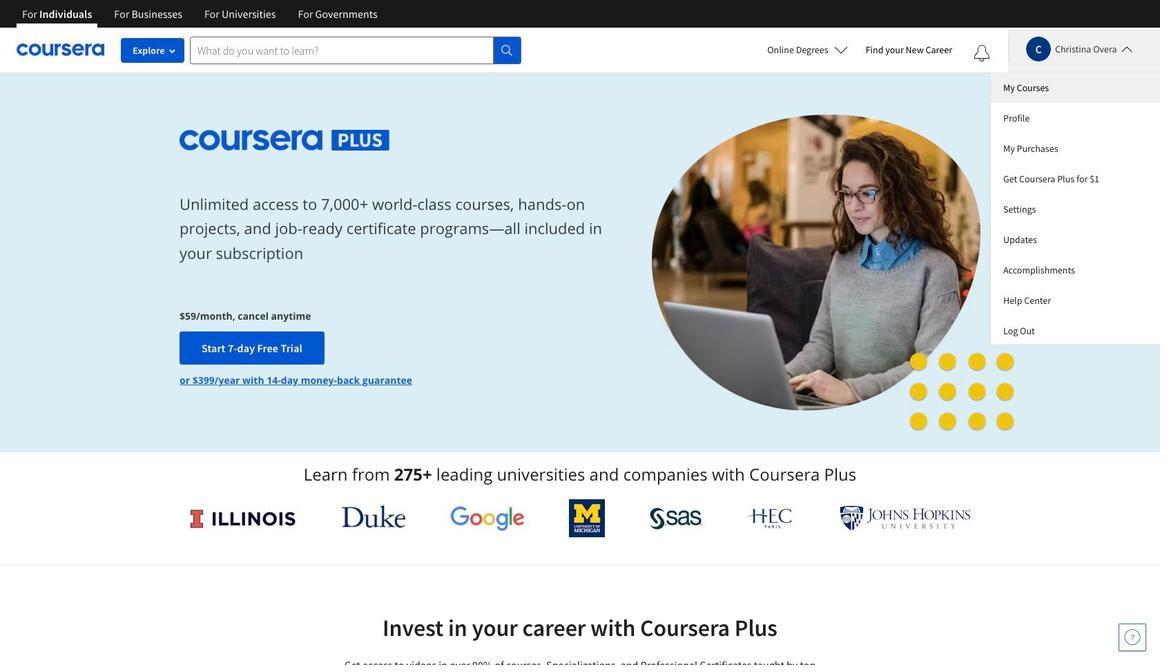 Task type: locate. For each thing, give the bounding box(es) containing it.
What do you want to learn? text field
[[190, 36, 494, 64]]

None search field
[[190, 36, 522, 64]]

help center image
[[1125, 629, 1141, 646]]

johns hopkins university image
[[840, 506, 971, 531]]

hec paris image
[[747, 504, 795, 533]]

coursera image
[[17, 39, 104, 61]]

menu
[[991, 73, 1161, 345]]

duke university image
[[342, 506, 406, 528]]

university of illinois at urbana-champaign image
[[189, 507, 297, 530]]



Task type: describe. For each thing, give the bounding box(es) containing it.
university of michigan image
[[569, 500, 605, 538]]

banner navigation
[[11, 0, 389, 28]]

coursera plus image
[[180, 130, 390, 150]]

google image
[[450, 506, 525, 531]]

sas image
[[650, 507, 703, 530]]



Task type: vqa. For each thing, say whether or not it's contained in the screenshot.
'Coursera Plus' image
yes



